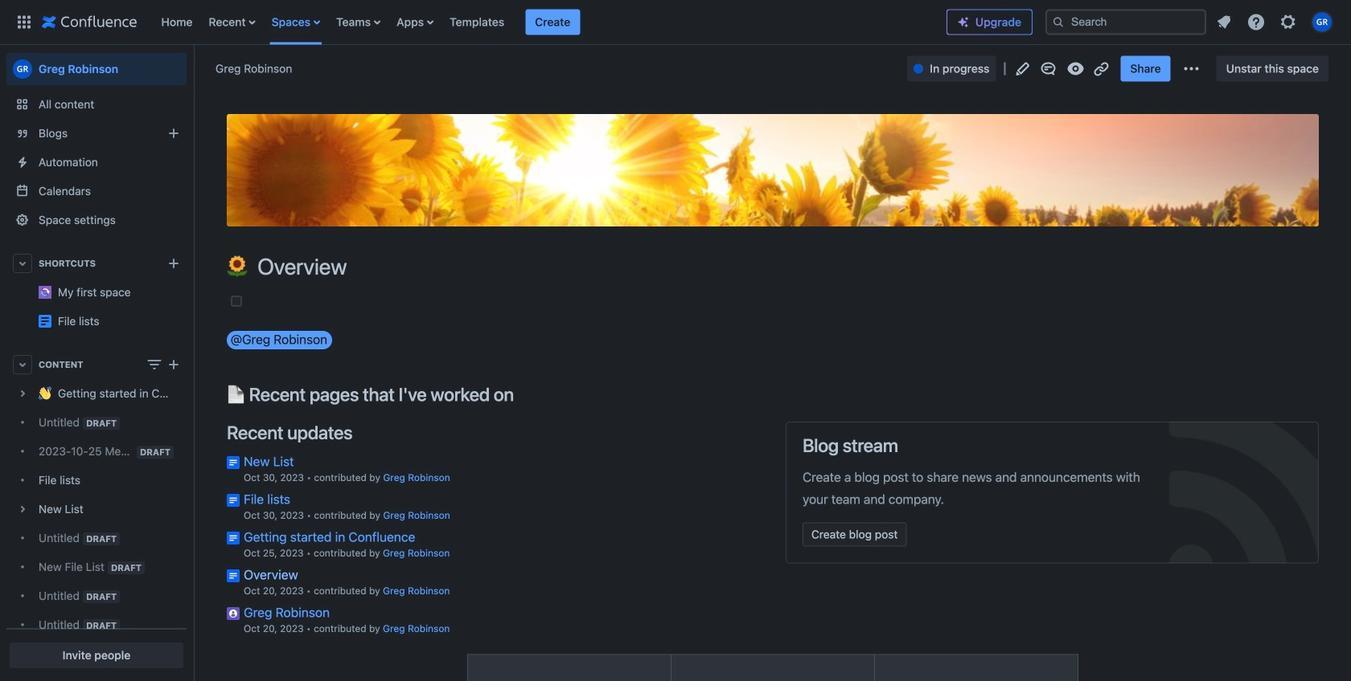 Task type: locate. For each thing, give the bounding box(es) containing it.
:sunflower: image
[[227, 256, 248, 277]]

stop watching image
[[1066, 59, 1085, 78]]

edit this page image
[[1013, 59, 1032, 78]]

tree
[[6, 380, 187, 682]]

space element
[[0, 45, 193, 682]]

banner
[[0, 0, 1351, 45]]

file lists image
[[39, 315, 51, 328]]

list
[[153, 0, 947, 45], [1210, 8, 1341, 37]]

more actions image
[[1182, 59, 1201, 78]]

collapse sidebar image
[[175, 53, 211, 85]]

search image
[[1052, 16, 1065, 29]]

appswitcher icon image
[[14, 12, 34, 32]]

tree inside space element
[[6, 380, 187, 682]]

confluence image
[[42, 12, 137, 32], [42, 12, 137, 32]]

copy link image
[[1092, 59, 1111, 78]]

1 horizontal spatial list
[[1210, 8, 1341, 37]]

create a page image
[[164, 355, 183, 375]]

list item
[[525, 9, 580, 35]]

add shortcut image
[[164, 254, 183, 273]]

0 horizontal spatial list
[[153, 0, 947, 45]]

None search field
[[1045, 9, 1206, 35]]

list for premium icon
[[1210, 8, 1341, 37]]



Task type: vqa. For each thing, say whether or not it's contained in the screenshot.
Learn
no



Task type: describe. For each thing, give the bounding box(es) containing it.
change view image
[[145, 355, 164, 375]]

list for appswitcher icon
[[153, 0, 947, 45]]

settings icon image
[[1279, 12, 1298, 32]]

create a blog image
[[164, 124, 183, 143]]

notification icon image
[[1214, 12, 1234, 32]]

help icon image
[[1247, 12, 1266, 32]]

copy image
[[512, 385, 532, 404]]

premium image
[[957, 16, 970, 29]]

:sunflower: image
[[227, 256, 248, 277]]

list item inside global element
[[525, 9, 580, 35]]

global element
[[10, 0, 947, 45]]

Search field
[[1045, 9, 1206, 35]]



